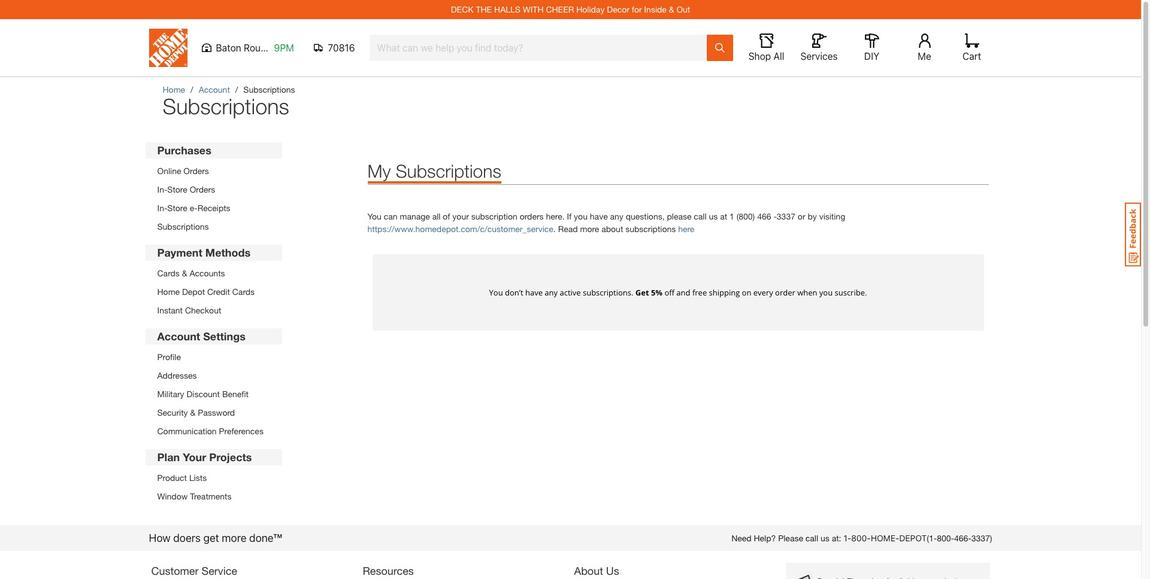 Task type: locate. For each thing, give the bounding box(es) containing it.
https://www.homedepot.com/c/customer_service
[[367, 224, 553, 234]]

in-
[[157, 184, 167, 195], [157, 203, 167, 213]]

you
[[574, 211, 588, 222], [819, 288, 833, 298]]

how
[[149, 532, 171, 545]]

subscriptions down "e-"
[[157, 222, 209, 232]]

instant checkout
[[157, 305, 221, 316]]

5%
[[651, 288, 663, 298]]

holiday
[[576, 4, 605, 14]]

shop
[[749, 51, 771, 62]]

0 horizontal spatial call
[[694, 211, 707, 222]]

800- right depot
[[937, 534, 954, 544]]

window treatments
[[157, 492, 231, 502]]

us left at:
[[821, 534, 829, 544]]

0 vertical spatial any
[[610, 211, 623, 222]]

2 horizontal spatial &
[[669, 4, 674, 14]]

2 store from the top
[[167, 203, 187, 213]]

0 vertical spatial more
[[580, 224, 599, 234]]

any up about
[[610, 211, 623, 222]]

/
[[190, 84, 193, 95], [235, 84, 238, 95]]

read
[[558, 224, 578, 234]]

military discount benefit link
[[157, 388, 263, 401]]

e-
[[190, 203, 197, 213]]

0 horizontal spatial cards
[[157, 268, 180, 279]]

1 vertical spatial home
[[157, 287, 180, 297]]

0 vertical spatial orders
[[183, 166, 209, 176]]

2 in- from the top
[[157, 203, 167, 213]]

need help? please call us at: 1-800-home-depot (1-800-466-3337)
[[731, 534, 992, 544]]

have inside "you can manage all of your subscription orders here. if you have any questions, please call us at 1 (800) 466 -3337 or by visiting https://www.homedepot.com/c/customer_service . read more about subscriptions here"
[[590, 211, 608, 222]]

1 vertical spatial account
[[157, 330, 200, 343]]

0 vertical spatial have
[[590, 211, 608, 222]]

us inside "you can manage all of your subscription orders here. if you have any questions, please call us at 1 (800) 466 -3337 or by visiting https://www.homedepot.com/c/customer_service . read more about subscriptions here"
[[709, 211, 718, 222]]

1 vertical spatial &
[[182, 268, 187, 279]]

store left "e-"
[[167, 203, 187, 213]]

account up profile
[[157, 330, 200, 343]]

the
[[476, 4, 492, 14]]

home depot credit cards link
[[157, 286, 255, 298]]

0 horizontal spatial you
[[574, 211, 588, 222]]

off
[[665, 288, 674, 298]]

0 horizontal spatial &
[[182, 268, 187, 279]]

more right get
[[222, 532, 246, 545]]

1 vertical spatial call
[[806, 534, 818, 544]]

account right home link on the top left
[[199, 84, 230, 95]]

0 vertical spatial call
[[694, 211, 707, 222]]

0 vertical spatial us
[[709, 211, 718, 222]]

1 horizontal spatial 800-
[[937, 534, 954, 544]]

communication preferences
[[157, 426, 263, 437]]

preferences
[[219, 426, 263, 437]]

0 horizontal spatial you
[[367, 211, 381, 222]]

1 horizontal spatial more
[[580, 224, 599, 234]]

store down online orders
[[167, 184, 187, 195]]

active
[[560, 288, 581, 298]]

at:
[[832, 534, 841, 544]]

1 store from the top
[[167, 184, 187, 195]]

purchases
[[157, 144, 211, 157]]

0 vertical spatial you
[[574, 211, 588, 222]]

0 horizontal spatial /
[[190, 84, 193, 95]]

1 horizontal spatial /
[[235, 84, 238, 95]]

more right "read" on the top of page
[[580, 224, 599, 234]]

in-store orders link
[[157, 183, 230, 196]]

or
[[798, 211, 805, 222]]

have right don't
[[525, 288, 543, 298]]

1 vertical spatial you
[[489, 288, 503, 298]]

subscriptions.
[[583, 288, 633, 298]]

cards & accounts link
[[157, 267, 255, 280]]

800- right at:
[[851, 534, 871, 544]]

1 horizontal spatial call
[[806, 534, 818, 544]]

1 vertical spatial any
[[545, 288, 558, 298]]

0 horizontal spatial 800-
[[851, 534, 871, 544]]

2 vertical spatial &
[[190, 408, 195, 418]]

1 horizontal spatial you
[[489, 288, 503, 298]]

store for e-
[[167, 203, 187, 213]]

orders up in-store e-receipts
[[190, 184, 215, 195]]

account inside home / account / subscriptions subscriptions
[[199, 84, 230, 95]]

methods
[[205, 246, 250, 259]]

inside
[[644, 4, 667, 14]]

call
[[694, 211, 707, 222], [806, 534, 818, 544]]

services button
[[800, 34, 838, 62]]

1 vertical spatial us
[[821, 534, 829, 544]]

& left out
[[669, 4, 674, 14]]

0 horizontal spatial more
[[222, 532, 246, 545]]

orders up in-store orders link
[[183, 166, 209, 176]]

.
[[553, 224, 556, 234]]

1 horizontal spatial &
[[190, 408, 195, 418]]

0 vertical spatial store
[[167, 184, 187, 195]]

need
[[731, 534, 751, 544]]

suscribe.
[[835, 288, 867, 298]]

&
[[669, 4, 674, 14], [182, 268, 187, 279], [190, 408, 195, 418]]

& inside "cards & accounts" link
[[182, 268, 187, 279]]

in- down the in-store orders
[[157, 203, 167, 213]]

0 vertical spatial you
[[367, 211, 381, 222]]

doers
[[173, 532, 201, 545]]

us left at
[[709, 211, 718, 222]]

in- for in-store orders
[[157, 184, 167, 195]]

1 in- from the top
[[157, 184, 167, 195]]

orders inside in-store orders link
[[190, 184, 215, 195]]

you right if on the top of the page
[[574, 211, 588, 222]]

1 horizontal spatial you
[[819, 288, 833, 298]]

security & password
[[157, 408, 235, 418]]

resources
[[363, 565, 414, 578]]

the home depot logo image
[[149, 29, 187, 67]]

discount
[[187, 389, 220, 400]]

cards
[[157, 268, 180, 279], [232, 287, 255, 297]]

https://www.homedepot.com/c/customer_service link
[[367, 224, 553, 234]]

in- down online
[[157, 184, 167, 195]]

1 vertical spatial in-
[[157, 203, 167, 213]]

What can we help you find today? search field
[[377, 35, 706, 60]]

you left don't
[[489, 288, 503, 298]]

0 vertical spatial in-
[[157, 184, 167, 195]]

services
[[801, 51, 838, 62]]

here link
[[678, 224, 694, 234]]

my subscriptions
[[367, 161, 501, 181]]

9pm
[[274, 43, 294, 53]]

(1-
[[927, 534, 937, 544]]

0 vertical spatial cards
[[157, 268, 180, 279]]

subscriptions link
[[157, 220, 230, 233]]

1 vertical spatial store
[[167, 203, 187, 213]]

when
[[797, 288, 817, 298]]

diy
[[864, 51, 879, 62]]

more inside "you can manage all of your subscription orders here. if you have any questions, please call us at 1 (800) 466 -3337 or by visiting https://www.homedepot.com/c/customer_service . read more about subscriptions here"
[[580, 224, 599, 234]]

store
[[167, 184, 187, 195], [167, 203, 187, 213]]

store for orders
[[167, 184, 187, 195]]

on
[[742, 288, 751, 298]]

home left account link
[[163, 84, 185, 95]]

us
[[709, 211, 718, 222], [821, 534, 829, 544]]

1 horizontal spatial cards
[[232, 287, 255, 297]]

profile link
[[157, 351, 263, 364]]

plan
[[157, 451, 180, 464]]

all
[[774, 51, 784, 62]]

addresses
[[157, 371, 197, 381]]

call inside "you can manage all of your subscription orders here. if you have any questions, please call us at 1 (800) 466 -3337 or by visiting https://www.homedepot.com/c/customer_service . read more about subscriptions here"
[[694, 211, 707, 222]]

for
[[632, 4, 642, 14]]

communication preferences link
[[157, 425, 263, 438]]

shipping
[[709, 288, 740, 298]]

1 horizontal spatial have
[[590, 211, 608, 222]]

1 horizontal spatial any
[[610, 211, 623, 222]]

0 horizontal spatial have
[[525, 288, 543, 298]]

cards down payment
[[157, 268, 180, 279]]

0 horizontal spatial us
[[709, 211, 718, 222]]

home up instant
[[157, 287, 180, 297]]

1 vertical spatial have
[[525, 288, 543, 298]]

orders inside online orders link
[[183, 166, 209, 176]]

any left active
[[545, 288, 558, 298]]

& inside security & password link
[[190, 408, 195, 418]]

0 vertical spatial account
[[199, 84, 230, 95]]

cards right credit at the left of page
[[232, 287, 255, 297]]

account
[[199, 84, 230, 95], [157, 330, 200, 343]]

help?
[[754, 534, 776, 544]]

you right when
[[819, 288, 833, 298]]

plan your projects
[[157, 451, 252, 464]]

you inside "you can manage all of your subscription orders here. if you have any questions, please call us at 1 (800) 466 -3337 or by visiting https://www.homedepot.com/c/customer_service . read more about subscriptions here"
[[367, 211, 381, 222]]

you left the can
[[367, 211, 381, 222]]

security
[[157, 408, 188, 418]]

home inside home / account / subscriptions subscriptions
[[163, 84, 185, 95]]

2 800- from the left
[[937, 534, 954, 544]]

get
[[635, 288, 649, 298]]

3337)
[[971, 534, 992, 544]]

with
[[523, 4, 544, 14]]

/ right home link on the top left
[[190, 84, 193, 95]]

communication
[[157, 426, 217, 437]]

any inside "you can manage all of your subscription orders here. if you have any questions, please call us at 1 (800) 466 -3337 or by visiting https://www.homedepot.com/c/customer_service . read more about subscriptions here"
[[610, 211, 623, 222]]

you inside "you can manage all of your subscription orders here. if you have any questions, please call us at 1 (800) 466 -3337 or by visiting https://www.homedepot.com/c/customer_service . read more about subscriptions here"
[[574, 211, 588, 222]]

home inside 'home depot credit cards' link
[[157, 287, 180, 297]]

& up depot
[[182, 268, 187, 279]]

& up communication
[[190, 408, 195, 418]]

have
[[590, 211, 608, 222], [525, 288, 543, 298]]

you don't have any active subscriptions. get 5% off and free shipping on every order when you suscribe.
[[489, 288, 867, 298]]

70816 button
[[314, 42, 355, 54]]

by
[[808, 211, 817, 222]]

call up here 'link'
[[694, 211, 707, 222]]

subscriptions
[[625, 224, 676, 234]]

3337
[[777, 211, 795, 222]]

online orders
[[157, 166, 209, 176]]

payment methods
[[157, 246, 250, 259]]

0 vertical spatial home
[[163, 84, 185, 95]]

call right the please
[[806, 534, 818, 544]]

home for home depot credit cards
[[157, 287, 180, 297]]

in-store e-receipts link
[[157, 202, 230, 214]]

home depot credit cards
[[157, 287, 255, 297]]

1 vertical spatial orders
[[190, 184, 215, 195]]

/ right account link
[[235, 84, 238, 95]]

you
[[367, 211, 381, 222], [489, 288, 503, 298]]

have up about
[[590, 211, 608, 222]]



Task type: describe. For each thing, give the bounding box(es) containing it.
account settings
[[157, 330, 246, 343]]

all
[[432, 211, 440, 222]]

me
[[918, 51, 931, 62]]

payment
[[157, 246, 202, 259]]

subscriptions inside subscriptions link
[[157, 222, 209, 232]]

how doers get more done™
[[149, 532, 282, 545]]

treatments
[[190, 492, 231, 502]]

cards & accounts
[[157, 268, 225, 279]]

out
[[677, 4, 690, 14]]

in-store e-receipts
[[157, 203, 230, 213]]

466
[[757, 211, 771, 222]]

subscriptions up of
[[396, 161, 501, 181]]

shop all
[[749, 51, 784, 62]]

order
[[775, 288, 795, 298]]

home-
[[871, 534, 899, 544]]

you for you don't have any active subscriptions. get 5% off and free shipping on every order when you suscribe.
[[489, 288, 503, 298]]

customer
[[151, 565, 199, 578]]

subscriptions down the baton
[[163, 93, 289, 119]]

diy button
[[853, 34, 891, 62]]

baton
[[216, 43, 241, 53]]

projects
[[209, 451, 252, 464]]

please
[[667, 211, 691, 222]]

feedback link image
[[1125, 202, 1141, 267]]

in-store orders
[[157, 184, 215, 195]]

your
[[452, 211, 469, 222]]

product lists
[[157, 473, 207, 483]]

you for you can manage all of your subscription orders here. if you have any questions, please call us at 1 (800) 466 -3337 or by visiting https://www.homedepot.com/c/customer_service . read more about subscriptions here
[[367, 211, 381, 222]]

0 vertical spatial &
[[669, 4, 674, 14]]

decor
[[607, 4, 629, 14]]

if
[[567, 211, 572, 222]]

in- for in-store e-receipts
[[157, 203, 167, 213]]

free
[[692, 288, 707, 298]]

you can manage all of your subscription orders here. if you have any questions, please call us at 1 (800) 466 -3337 or by visiting https://www.homedepot.com/c/customer_service . read more about subscriptions here
[[367, 211, 845, 234]]

home link
[[163, 84, 185, 95]]

-
[[774, 211, 777, 222]]

(800)
[[737, 211, 755, 222]]

every
[[753, 288, 773, 298]]

1 vertical spatial you
[[819, 288, 833, 298]]

at
[[720, 211, 727, 222]]

70816
[[328, 43, 355, 53]]

profile
[[157, 352, 181, 362]]

home for home / account / subscriptions subscriptions
[[163, 84, 185, 95]]

benefit
[[222, 389, 249, 400]]

window treatments link
[[157, 491, 231, 503]]

0 horizontal spatial any
[[545, 288, 558, 298]]

here
[[678, 224, 694, 234]]

please
[[778, 534, 803, 544]]

credit
[[207, 287, 230, 297]]

baton rouge 9pm
[[216, 43, 294, 53]]

your
[[183, 451, 206, 464]]

halls
[[494, 4, 520, 14]]

military
[[157, 389, 184, 400]]

1 vertical spatial more
[[222, 532, 246, 545]]

about us
[[574, 565, 619, 578]]

instant
[[157, 305, 183, 316]]

settings
[[203, 330, 246, 343]]

1-
[[844, 534, 851, 544]]

cheer
[[546, 4, 574, 14]]

manage
[[400, 211, 430, 222]]

1
[[730, 211, 734, 222]]

and
[[676, 288, 690, 298]]

online
[[157, 166, 181, 176]]

depot
[[899, 534, 927, 544]]

1 horizontal spatial us
[[821, 534, 829, 544]]

instant checkout link
[[157, 304, 255, 317]]

orders
[[520, 211, 544, 222]]

checkout
[[185, 305, 221, 316]]

military discount benefit
[[157, 389, 249, 400]]

account link
[[199, 84, 230, 95]]

subscriptions down rouge
[[243, 84, 295, 95]]

deck the halls with cheer holiday decor for inside & out link
[[451, 4, 690, 14]]

here.
[[546, 211, 565, 222]]

customer service
[[151, 565, 237, 578]]

& for accounts
[[182, 268, 187, 279]]

receipts
[[197, 203, 230, 213]]

2 / from the left
[[235, 84, 238, 95]]

don't
[[505, 288, 523, 298]]

deck
[[451, 4, 474, 14]]

cart link
[[959, 34, 985, 62]]

1 800- from the left
[[851, 534, 871, 544]]

1 / from the left
[[190, 84, 193, 95]]

get
[[203, 532, 219, 545]]

1 vertical spatial cards
[[232, 287, 255, 297]]

service
[[202, 565, 237, 578]]

online orders link
[[157, 165, 230, 177]]

& for password
[[190, 408, 195, 418]]

rouge
[[244, 43, 272, 53]]

subscription
[[471, 211, 517, 222]]



Task type: vqa. For each thing, say whether or not it's contained in the screenshot.
"in-store orders" link
yes



